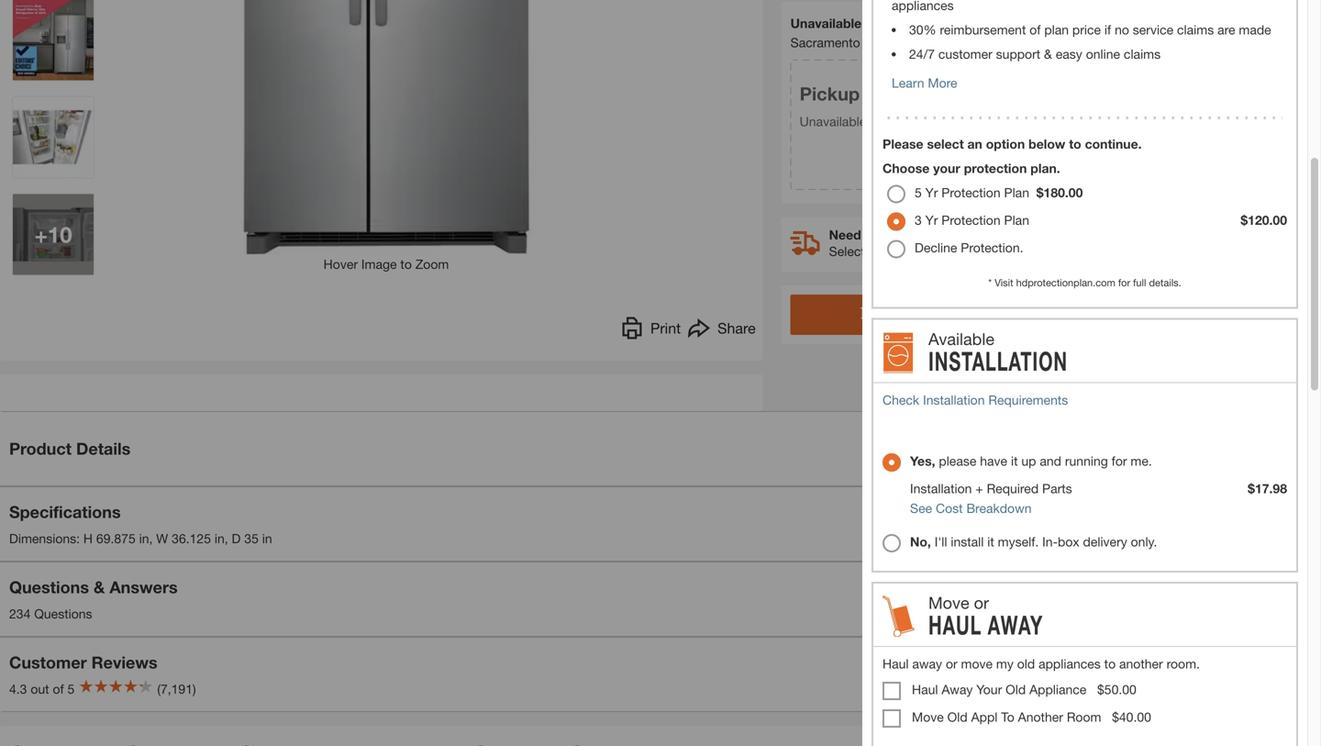Task type: vqa. For each thing, say whether or not it's contained in the screenshot.
D
yes



Task type: describe. For each thing, give the bounding box(es) containing it.
in right 35
[[262, 531, 272, 546]]

checkout
[[988, 243, 1041, 259]]

add to cart button
[[791, 294, 1037, 335]]

4.3
[[9, 681, 27, 697]]

stainless steel frigidaire side by side refrigerators frss2623as a0.3 image
[[13, 97, 94, 178]]

1 vertical spatial questions
[[34, 606, 92, 621]]

details
[[76, 439, 131, 458]]

hover image to zoom
[[324, 257, 449, 272]]

2 , from the left
[[225, 531, 228, 546]]

0 horizontal spatial your
[[869, 243, 894, 259]]

1 vertical spatial unavailable
[[800, 114, 867, 129]]

specifications
[[9, 502, 121, 522]]

w inside specifications dimensions: h 69.875 in , w 36.125 in , d 35 in
[[156, 531, 168, 546]]

69.875
[[96, 531, 136, 546]]

zoom
[[416, 257, 449, 272]]

0 vertical spatial unavailable
[[791, 15, 862, 31]]

27
[[1074, 134, 1089, 149]]

feedback link image
[[1297, 310, 1322, 409]]

need
[[829, 227, 861, 242]]

234
[[9, 606, 31, 621]]

1 horizontal spatial your
[[940, 227, 967, 242]]

w sacramento
[[791, 15, 892, 50]]

to for delivering
[[1019, 32, 1030, 48]]

of
[[53, 681, 64, 697]]

product details button
[[0, 412, 1322, 485]]

95605 link
[[1034, 31, 1070, 50]]

stainless steel frigidaire side by side refrigerators frss2623as 1d.4 image
[[13, 194, 94, 275]]

answers
[[110, 577, 178, 597]]

delivery?
[[1034, 227, 1088, 242]]

(7,191)
[[157, 681, 196, 697]]

35
[[244, 531, 259, 546]]

image
[[361, 257, 397, 272]]

dimensions:
[[9, 531, 80, 546]]

to for add
[[915, 306, 929, 323]]

schedule
[[881, 227, 936, 242]]

sacramento
[[791, 35, 861, 50]]

date inside need to schedule your appliance delivery? select your delivery date in checkout
[[945, 243, 971, 259]]

share button
[[688, 317, 756, 344]]

customer reviews
[[9, 653, 158, 672]]

hover
[[324, 257, 358, 272]]

out
[[31, 681, 49, 697]]

product details
[[9, 439, 131, 458]]

at
[[865, 15, 876, 31]]



Task type: locate. For each thing, give the bounding box(es) containing it.
1 vertical spatial date
[[945, 243, 971, 259]]

appliance
[[971, 227, 1030, 242]]

1 horizontal spatial ,
[[225, 531, 228, 546]]

1 horizontal spatial delivery
[[1015, 114, 1059, 130]]

1 horizontal spatial date
[[1062, 114, 1088, 130]]

to right need
[[865, 227, 877, 242]]

0 horizontal spatial ,
[[149, 531, 153, 546]]

w
[[880, 15, 892, 31], [156, 531, 168, 546]]

in left d
[[215, 531, 225, 546]]

need to schedule your appliance delivery? select your delivery date in checkout
[[829, 227, 1088, 259]]

select
[[829, 243, 865, 259]]

95605
[[1034, 33, 1070, 48]]

print
[[651, 319, 681, 337]]

wednesday,
[[969, 134, 1043, 149]]

delivering to 95605
[[959, 32, 1070, 48]]

date up 27
[[1062, 114, 1088, 130]]

to right add
[[915, 306, 929, 323]]

0 horizontal spatial delivery
[[898, 243, 942, 259]]

to inside need to schedule your appliance delivery? select your delivery date in checkout
[[865, 227, 877, 242]]

36.125
[[172, 531, 211, 546]]

0 vertical spatial w
[[880, 15, 892, 31]]

to for need
[[865, 227, 877, 242]]

to left zoom
[[401, 257, 412, 272]]

in down appliance
[[974, 243, 984, 259]]

cart
[[933, 306, 963, 323]]

in
[[974, 243, 984, 259], [139, 531, 149, 546], [215, 531, 225, 546], [262, 531, 272, 546]]

date down appliance
[[945, 243, 971, 259]]

hover image to zoom button
[[111, 0, 662, 274]]

pickup
[[800, 82, 860, 104]]

customer
[[9, 653, 87, 672]]

delivering
[[959, 32, 1015, 48]]

delivery
[[1015, 114, 1059, 130], [898, 243, 942, 259]]

to inside delivering to 95605
[[1019, 32, 1030, 48]]

0 horizontal spatial w
[[156, 531, 168, 546]]

1 vertical spatial w
[[156, 531, 168, 546]]

add
[[883, 306, 911, 323]]

h
[[83, 531, 93, 546]]

to
[[1019, 32, 1030, 48], [865, 227, 877, 242], [401, 257, 412, 272], [915, 306, 929, 323]]

unavailable up sacramento
[[791, 15, 862, 31]]

1 , from the left
[[149, 531, 153, 546]]

0 vertical spatial delivery
[[1015, 114, 1059, 130]]

delivery up dec
[[1015, 114, 1059, 130]]

your
[[940, 227, 967, 242], [869, 243, 894, 259]]

1 vertical spatial your
[[869, 243, 894, 259]]

unavailable at
[[791, 15, 880, 31]]

specifications dimensions: h 69.875 in , w 36.125 in , d 35 in
[[9, 502, 272, 546]]

delivery down 'schedule'
[[898, 243, 942, 259]]

4.3 out of 5
[[9, 681, 75, 697]]

, right the 69.875
[[149, 531, 153, 546]]

to left the 95605 in the top of the page
[[1019, 32, 1030, 48]]

&
[[94, 577, 105, 597]]

delivery inside earliest delivery date wednesday, dec 27
[[1015, 114, 1059, 130]]

share
[[718, 319, 756, 337]]

0 vertical spatial date
[[1062, 114, 1088, 130]]

unavailable
[[791, 15, 862, 31], [800, 114, 867, 129]]

1 vertical spatial delivery
[[898, 243, 942, 259]]

questions up 234
[[9, 577, 89, 597]]

w left the 36.125
[[156, 531, 168, 546]]

,
[[149, 531, 153, 546], [225, 531, 228, 546]]

date inside earliest delivery date wednesday, dec 27
[[1062, 114, 1088, 130]]

earliest delivery date wednesday, dec 27
[[969, 114, 1089, 149]]

delivery inside need to schedule your appliance delivery? select your delivery date in checkout
[[898, 243, 942, 259]]

questions right 234
[[34, 606, 92, 621]]

1 horizontal spatial w
[[880, 15, 892, 31]]

pickup unavailable
[[800, 82, 867, 129]]

your right 'schedule'
[[940, 227, 967, 242]]

in inside need to schedule your appliance delivery? select your delivery date in checkout
[[974, 243, 984, 259]]

in right the 69.875
[[139, 531, 149, 546]]

free
[[969, 162, 1002, 177]]

dec
[[1047, 134, 1071, 149]]

date
[[1062, 114, 1088, 130], [945, 243, 971, 259]]

your down 'schedule'
[[869, 243, 894, 259]]

product
[[9, 439, 72, 458]]

reviews
[[91, 653, 158, 672]]

, left d
[[225, 531, 228, 546]]

5
[[67, 681, 75, 697]]

w inside "w sacramento"
[[880, 15, 892, 31]]

0 vertical spatial questions
[[9, 577, 89, 597]]

stainless steel frigidaire side by side refrigerators frss2623as 40.2 image
[[13, 0, 94, 80]]

to inside button
[[401, 257, 412, 272]]

add to cart
[[883, 306, 963, 323]]

d
[[232, 531, 241, 546]]

unavailable down pickup
[[800, 114, 867, 129]]

0 horizontal spatial date
[[945, 243, 971, 259]]

earliest
[[969, 114, 1011, 130]]

0 vertical spatial your
[[940, 227, 967, 242]]

to inside button
[[915, 306, 929, 323]]

questions
[[9, 577, 89, 597], [34, 606, 92, 621]]

w right at
[[880, 15, 892, 31]]

print button
[[621, 317, 681, 344]]

questions & answers 234 questions
[[9, 577, 178, 621]]



